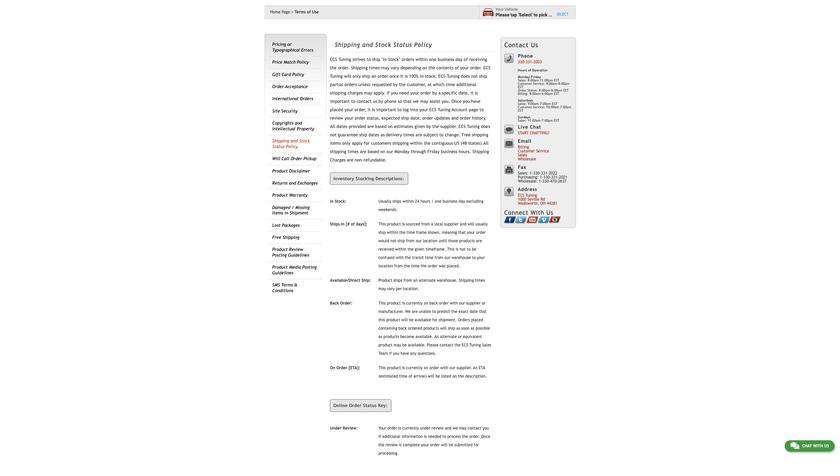 Task type: describe. For each thing, give the bounding box(es) containing it.
currently for are
[[406, 301, 423, 306]]

copyrights and intellectual property link
[[272, 121, 314, 131]]

1 horizontal spatial review
[[386, 443, 398, 448]]

tuning down the you.
[[438, 107, 451, 112]]

2 vertical spatial or
[[458, 335, 462, 340]]

2 service: from the top
[[533, 105, 546, 109]]

additional inside ecs tuning strives to ship "in-stock" orders within one business day of receiving the order. shipping times may vary depending on the contents of your order. ecs tuning will only ship an order once it is 100% in stock. ecs tuning does not ship partial orders unless requested by the customer, at which time additional shipping charges may apply. if you need your order by a specific date, it is important to contact us by phone so that we may assist you. once you have placed your order, it is important to log into your ecs tuning account page to review your order status, expected ship date, order updates and order history. all dates provided are based on estimates given by the supplier. ecs tuning does not guarantee ship dates as delivery times are subject to change. free shipping items only apply for customers shipping within the contiguous us (48 states).all shipping times are based on our monday through friday business hours. shipping charges are non-refundable.
[[457, 82, 477, 87]]

product media posting guidelines
[[272, 265, 317, 276]]

online order status key:
[[334, 404, 388, 409]]

order down 'usually'
[[476, 231, 486, 235]]

chatting!
[[530, 131, 550, 136]]

conditions
[[272, 289, 294, 294]]

is inside this product is currently on back order with our supplier or manufacturer. we are unable to predict the exact date that this product will be available for shipment. orders placed containing back ordered products will ship as soon as possible as products become available. an alternate or equivalent product may be available. please contact the ecs tuning sales team if you have any questions.
[[402, 301, 405, 306]]

the up the stock. at the right top of page
[[429, 65, 435, 71]]

with inside this product is currently on back order with our supplier or manufacturer. we are unable to predict the exact date that this product will be available for shipment. orders placed containing back ordered products will ship as soon as possible as products become available. an alternate or equivalent product may be available. please contact the ecs tuning sales team if you have any questions.
[[450, 301, 458, 306]]

0 vertical spatial available.
[[416, 335, 434, 340]]

that inside this product is sourced from a local supplier and will usually ship within the time frame shown, meaning that your order would not ship from our location until those products are received within the given timeframe. this is not to be confused with the transit time from our warehouse to your location from the time the order was placed.
[[459, 231, 466, 235]]

this product is sourced from a local supplier and will usually ship within the time frame shown, meaning that your order would not ship from our location until those products are received within the given timeframe. this is not to be confused with the transit time from our warehouse to your location from the time the order was placed.
[[379, 222, 488, 269]]

hours.
[[459, 149, 471, 154]]

to right strives
[[367, 57, 371, 62]]

0 vertical spatial shipping and stock status policy
[[335, 41, 432, 48]]

your right the into
[[420, 107, 428, 112]]

if
[[387, 91, 390, 96]]

not up warehouse
[[460, 247, 466, 252]]

from down confused
[[394, 264, 403, 269]]

change.
[[445, 133, 461, 138]]

0 horizontal spatial orders
[[300, 96, 313, 102]]

home page link
[[270, 10, 294, 14]]

our inside this product is currently on back order with our supplier or manufacturer. we are unable to predict the exact date that this product will be available for shipment. orders placed containing back ordered products will ship as soon as possible as products become available. an alternate or equivalent product may be available. please contact the ecs tuning sales team if you have any questions.
[[459, 301, 465, 306]]

7:00pm right the 9:00am-
[[561, 105, 572, 109]]

may down unless
[[364, 91, 373, 96]]

shipping down partial
[[330, 91, 347, 96]]

1 vertical spatial back
[[399, 327, 407, 331]]

the inside the this product is currently on order with our supplier. an eta (estimated time of arrival) will be listed on the description.
[[458, 375, 464, 379]]

1 vertical spatial available.
[[408, 343, 426, 348]]

this down those
[[448, 247, 455, 252]]

local
[[435, 222, 443, 227]]

page
[[282, 10, 290, 14]]

those
[[449, 239, 458, 244]]

warehouse.
[[437, 279, 458, 283]]

once inside ecs tuning strives to ship "in-stock" orders within one business day of receiving the order. shipping times may vary depending on the contents of your order. ecs tuning will only ship an order once it is 100% in stock. ecs tuning does not ship partial orders unless requested by the customer, at which time additional shipping charges may apply. if you need your order by a specific date, it is important to contact us by phone so that we may assist you. once you have placed your order, it is important to log into your ecs tuning account page to review your order status, expected ship date, order updates and order history. all dates provided are based on estimates given by the supplier. ecs tuning does not guarantee ship dates as delivery times are subject to change. free shipping items only apply for customers shipping within the contiguous us (48 states).all shipping times are based on our monday through friday business hours. shipping charges are non-refundable.
[[452, 99, 462, 104]]

8:00am- up the 9:00am-
[[530, 92, 542, 96]]

1- up 'wholesale:' on the right top of page
[[530, 171, 534, 176]]

chat inside 'live chat start chatting!'
[[530, 124, 542, 130]]

ship down the receiving
[[479, 74, 487, 79]]

use
[[312, 10, 319, 14]]

charges
[[330, 158, 346, 163]]

ship:
[[362, 279, 371, 283]]

phone 330-331-2003
[[518, 53, 542, 65]]

wholesale link
[[518, 157, 537, 162]]

product for this product is sourced from a local supplier and will usually ship within the time frame shown, meaning that your order would not ship from our location until those products are received within the given timeframe. this is not to be confused with the transit time from our warehouse to your location from the time the order was placed.
[[387, 222, 401, 227]]

location.
[[403, 287, 419, 292]]

shipping down strives
[[351, 65, 368, 71]]

0 horizontal spatial us
[[531, 41, 539, 49]]

a inside ecs tuning strives to ship "in-stock" orders within one business day of receiving the order. shipping times may vary depending on the contents of your order. ecs tuning will only ship an order once it is 100% in stock. ecs tuning does not ship partial orders unless requested by the customer, at which time additional shipping charges may apply. if you need your order by a specific date, it is important to contact us by phone so that we may assist you. once you have placed your order, it is important to log into your ecs tuning account page to review your order status, expected ship date, order updates and order history. all dates provided are based on estimates given by the supplier. ecs tuning does not guarantee ship dates as delivery times are subject to change. free shipping items only apply for customers shipping within the contiguous us (48 states).all shipping times are based on our monday through friday business hours. shipping charges are non-refundable.
[[439, 91, 441, 96]]

friday inside ecs tuning strives to ship "in-stock" orders within one business day of receiving the order. shipping times may vary depending on the contents of your order. ecs tuning will only ship an order once it is 100% in stock. ecs tuning does not ship partial orders unless requested by the customer, at which time additional shipping charges may apply. if you need your order by a specific date, it is important to contact us by phone so that we may assist you. once you have placed your order, it is important to log into your ecs tuning account page to review your order status, expected ship date, order updates and order history. all dates provided are based on estimates given by the supplier. ecs tuning does not guarantee ship dates as delivery times are subject to change. free shipping items only apply for customers shipping within the contiguous us (48 states).all shipping times are based on our monday through friday business hours. shipping charges are non-refundable.
[[428, 149, 440, 154]]

assist
[[430, 99, 441, 104]]

of left the receiving
[[464, 57, 468, 62]]

be inside this product is sourced from a local supplier and will usually ship within the time frame shown, meaning that your order would not ship from our location until those products are received within the given timeframe. this is not to be confused with the transit time from our warehouse to your location from the time the order was placed.
[[472, 247, 477, 252]]

that inside ecs tuning strives to ship "in-stock" orders within one business day of receiving the order. shipping times may vary depending on the contents of your order. ecs tuning will only ship an order once it is 100% in stock. ecs tuning does not ship partial orders unless requested by the customer, at which time additional shipping charges may apply. if you need your order by a specific date, it is important to contact us by phone so that we may assist you. once you have placed your order, it is important to log into your ecs tuning account page to review your order status, expected ship date, order updates and order history. all dates provided are based on estimates given by the supplier. ecs tuning does not guarantee ship dates as delivery times are subject to change. free shipping items only apply for customers shipping within the contiguous us (48 states).all shipping times are based on our monday through friday business hours. shipping charges are non-refundable.
[[404, 99, 412, 104]]

0 horizontal spatial shipping and stock status policy
[[272, 139, 310, 149]]

stock"
[[388, 57, 401, 62]]

free shipping
[[272, 235, 300, 240]]

your right warehouse
[[477, 256, 485, 261]]

gift card policy
[[272, 72, 304, 77]]

ship down log
[[401, 116, 409, 121]]

given inside ecs tuning strives to ship "in-stock" orders within one business day of receiving the order. shipping times may vary depending on the contents of your order. ecs tuning will only ship an order once it is 100% in stock. ecs tuning does not ship partial orders unless requested by the customer, at which time additional shipping charges may apply. if you need your order by a specific date, it is important to contact us by phone so that we may assist you. once you have placed your order, it is important to log into your ecs tuning account page to review your order status, expected ship date, order updates and order history. all dates provided are based on estimates given by the supplier. ecs tuning does not guarantee ship dates as delivery times are subject to change. free shipping items only apply for customers shipping within the contiguous us (48 states).all shipping times are based on our monday through friday business hours. shipping charges are non-refundable.
[[415, 124, 425, 129]]

become
[[400, 335, 415, 340]]

7:00pm down 10:00am-
[[542, 119, 553, 122]]

shipping down states).all
[[473, 149, 489, 154]]

the up partial
[[330, 65, 337, 71]]

complete
[[403, 443, 420, 448]]

on down customers
[[381, 149, 386, 154]]

additional inside your order is currently under review and we may contact you if additional information is needed to process the order. once the review is complete your order will be submitted for processing.
[[383, 435, 401, 440]]

and inside "shipping and stock status policy"
[[291, 139, 298, 144]]

please inside your vehicle please tap 'select' to pick a vehicle
[[496, 12, 510, 17]]

order down at
[[421, 91, 431, 96]]

email
[[518, 138, 532, 144]]

of right contents
[[455, 65, 459, 71]]

time inside ecs tuning strives to ship "in-stock" orders within one business day of receiving the order. shipping times may vary depending on the contents of your order. ecs tuning will only ship an order once it is 100% in stock. ecs tuning does not ship partial orders unless requested by the customer, at which time additional shipping charges may apply. if you need your order by a specific date, it is important to contact us by phone so that we may assist you. once you have placed your order, it is important to log into your ecs tuning account page to review your order status, expected ship date, order updates and order history. all dates provided are based on estimates given by the supplier. ecs tuning does not guarantee ship dates as delivery times are subject to change. free shipping items only apply for customers shipping within the contiguous us (48 states).all shipping times are based on our monday through friday business hours. shipping charges are non-refundable.
[[446, 82, 455, 87]]

for inside this product is currently on back order with our supplier or manufacturer. we are unable to predict the exact date that this product will be available for shipment. orders placed containing back ordered products will ship as soon as possible as products become available. an alternate or equivalent product may be available. please contact the ecs tuning sales team if you have any questions.
[[433, 318, 438, 323]]

to up contiguous
[[440, 133, 444, 138]]

330- up 'wholesale:' on the right top of page
[[534, 171, 541, 176]]

order right online
[[350, 404, 362, 409]]

questions.
[[418, 352, 436, 356]]

from inside 'product ships from an alternate warehouse. shipping times may vary per location.'
[[404, 279, 412, 283]]

customer,
[[407, 82, 427, 87]]

history.
[[472, 116, 487, 121]]

tuning up partial
[[330, 74, 343, 79]]

contact inside this product is currently on back order with our supplier or manufacturer. we are unable to predict the exact date that this product will be available for shipment. orders placed containing back ordered products will ship as soon as possible as products become available. an alternate or equivalent product may be available. please contact the ecs tuning sales team if you have any questions.
[[440, 343, 454, 348]]

supplier inside this product is sourced from a local supplier and will usually ship within the time frame shown, meaning that your order would not ship from our location until those products are received within the given timeframe. this is not to be confused with the transit time from our warehouse to your location from the time the order was placed.
[[445, 222, 459, 227]]

1 vertical spatial it
[[471, 91, 474, 96]]

us
[[455, 141, 460, 146]]

ship up unless
[[362, 74, 370, 79]]

terms of use
[[295, 10, 319, 14]]

per
[[396, 287, 402, 292]]

0 vertical spatial orders
[[402, 57, 414, 62]]

to down charges
[[351, 99, 355, 104]]

requested
[[372, 82, 392, 87]]

order down gift
[[272, 84, 284, 89]]

lost
[[272, 223, 281, 228]]

3 sales: from the top
[[518, 119, 527, 122]]

your right meaning
[[467, 231, 475, 235]]

ecs up change.
[[459, 124, 466, 129]]

have inside this product is currently on back order with our supplier or manufacturer. we are unable to predict the exact date that this product will be available for shipment. orders placed containing back ordered products will ship as soon as possible as products become available. an alternate or equivalent product may be available. please contact the ecs tuning sales team if you have any questions.
[[401, 352, 409, 356]]

tap
[[511, 12, 517, 17]]

tuning down contents
[[447, 74, 460, 79]]

address
[[518, 187, 538, 192]]

and down product disclaimer link
[[289, 181, 296, 186]]

supplier. inside the this product is currently on order with our supplier. an eta (estimated time of arrival) will be listed on the description.
[[457, 366, 472, 371]]

phone
[[518, 53, 533, 59]]

order right call
[[291, 156, 302, 161]]

of inside hours of operation monday-friday sales: 8:00am-11:00pm est customer service: 8:00am-8:00pm est order status: 8:00am-8:00pm est billing: 8:00am-6:00pm est saturdays sales: 9:00am-7:00pm est customer service: 10:00am-7:00pm est sundays sales: 11:00am-7:00pm est
[[528, 68, 531, 72]]

packages
[[282, 223, 300, 228]]

shipping down packages
[[283, 235, 300, 240]]

2 horizontal spatial 331-
[[552, 175, 559, 180]]

times up requested
[[369, 65, 380, 71]]

the down transit
[[421, 264, 427, 269]]

ship inside this product is currently on back order with our supplier or manufacturer. we are unable to predict the exact date that this product will be available for shipment. orders placed containing back ordered products will ship as soon as possible as products become available. an alternate or equivalent product may be available. please contact the ecs tuning sales team if you have any questions.
[[448, 327, 455, 331]]

be inside your order is currently under review and we may contact you if additional information is needed to process the order. once the review is complete your order will be submitted for processing.
[[449, 443, 454, 448]]

us for chat
[[825, 444, 830, 449]]

0 vertical spatial only
[[353, 74, 361, 79]]

as right the soon
[[471, 327, 475, 331]]

guidelines for media
[[272, 271, 293, 276]]

8:00am- up 6:00pm
[[547, 82, 559, 86]]

1000
[[518, 197, 527, 202]]

our up was
[[445, 256, 451, 261]]

order inside the this product is currently on order with our supplier. an eta (estimated time of arrival) will be listed on the description.
[[430, 366, 439, 371]]

home
[[270, 10, 281, 14]]

order up requested
[[378, 74, 389, 79]]

2022
[[549, 171, 558, 176]]

information
[[402, 435, 423, 440]]

are down status,
[[368, 124, 374, 129]]

wadsworth,
[[518, 201, 539, 206]]

are left the 'subject'
[[416, 133, 422, 138]]

possible
[[476, 327, 490, 331]]

1 horizontal spatial back
[[430, 301, 438, 306]]

at
[[428, 82, 432, 87]]

330- left 2637
[[544, 175, 552, 180]]

a inside your vehicle please tap 'select' to pick a vehicle
[[549, 12, 551, 17]]

this for this product is currently on order with our supplier. an eta (estimated time of arrival) will be listed on the description.
[[379, 366, 386, 371]]

within up through
[[410, 141, 423, 146]]

alternate inside this product is currently on back order with our supplier or manufacturer. we are unable to predict the exact date that this product will be available for shipment. orders placed containing back ordered products will ship as soon as possible as products become available. an alternate or equivalent product may be available. please contact the ecs tuning sales team if you have any questions.
[[440, 335, 457, 340]]

are inside this product is currently on back order with our supplier or manufacturer. we are unable to predict the exact date that this product will be available for shipment. orders placed containing back ordered products will ship as soon as possible as products become available. an alternate or equivalent product may be available. please contact the ecs tuning sales team if you have any questions.
[[412, 310, 418, 315]]

0 horizontal spatial does
[[461, 74, 470, 79]]

in inside ecs tuning strives to ship "in-stock" orders within one business day of receiving the order. shipping times may vary depending on the contents of your order. ecs tuning will only ship an order once it is 100% in stock. ecs tuning does not ship partial orders unless requested by the customer, at which time additional shipping charges may apply. if you need your order by a specific date, it is important to contact us by phone so that we may assist you. once you have placed your order, it is important to log into your ecs tuning account page to review your order status, expected ship date, order updates and order history. all dates provided are based on estimates given by the supplier. ecs tuning does not guarantee ship dates as delivery times are subject to change. free shipping items only apply for customers shipping within the contiguous us (48 states).all shipping times are based on our monday through friday business hours. shipping charges are non-refundable.
[[420, 74, 424, 79]]

tuning inside address ecs tuning 1000 seville rd wadsworth, oh 44281
[[526, 193, 537, 198]]

your left order,
[[345, 107, 353, 112]]

available
[[415, 318, 431, 323]]

2 horizontal spatial or
[[482, 301, 486, 306]]

may left assist
[[420, 99, 428, 104]]

timeframe.
[[426, 247, 446, 252]]

as down containing
[[379, 335, 382, 340]]

we inside your order is currently under review and we may contact you if additional information is needed to process the order. once the review is complete your order will be submitted for processing.
[[453, 427, 458, 431]]

hours of operation monday-friday sales: 8:00am-11:00pm est customer service: 8:00am-8:00pm est order status: 8:00am-8:00pm est billing: 8:00am-6:00pm est saturdays sales: 9:00am-7:00pm est customer service: 10:00am-7:00pm est sundays sales: 11:00am-7:00pm est
[[518, 68, 572, 122]]

copyrights
[[272, 121, 294, 126]]

depending
[[401, 65, 421, 71]]

0 horizontal spatial date,
[[411, 116, 421, 121]]

from down the sourced
[[406, 239, 415, 244]]

under
[[330, 427, 342, 431]]

order down needed
[[430, 443, 440, 448]]

not right the would
[[391, 239, 397, 244]]

vehicle
[[505, 7, 518, 12]]

shown,
[[428, 231, 441, 235]]

usually
[[379, 199, 392, 204]]

under review:
[[330, 427, 358, 431]]

pricing or typographical errors link
[[272, 42, 314, 53]]

0 horizontal spatial dates
[[337, 124, 348, 129]]

order down key:
[[388, 427, 397, 431]]

1 vertical spatial chat
[[803, 444, 812, 449]]

order inside this product is currently on back order with our supplier or manufacturer. we are unable to predict the exact date that this product will be available for shipment. orders placed containing back ordered products will ship as soon as possible as products become available. an alternate or equivalent product may be available. please contact the ecs tuning sales team if you have any questions.
[[439, 301, 449, 306]]

subject
[[424, 133, 438, 138]]

products inside this product is sourced from a local supplier and will usually ship within the time frame shown, meaning that your order would not ship from our location until those products are received within the given timeframe. this is not to be confused with the transit time from our warehouse to your location from the time the order was placed.
[[460, 239, 475, 244]]

0 vertical spatial location
[[423, 239, 438, 244]]

this product is currently on back order with our supplier or manufacturer. we are unable to predict the exact date that this product will be available for shipment. orders placed containing back ordered products will ship as soon as possible as products become available. an alternate or equivalent product may be available. please contact the ecs tuning sales team if you have any questions.
[[379, 301, 492, 356]]

ships in [# of days]:
[[330, 222, 368, 227]]

wholesale:
[[518, 179, 538, 184]]

an inside this product is currently on back order with our supplier or manufacturer. we are unable to predict the exact date that this product will be available for shipment. orders placed containing back ordered products will ship as soon as possible as products become available. an alternate or equivalent product may be available. please contact the ecs tuning sales team if you have any questions.
[[435, 335, 439, 340]]

the left transit
[[405, 256, 411, 261]]

be inside the this product is currently on order with our supplier. an eta (estimated time of arrival) will be listed on the description.
[[436, 375, 440, 379]]

need
[[400, 91, 409, 96]]

oh
[[541, 201, 546, 206]]

are left non-
[[347, 158, 354, 163]]

ecs up partial
[[330, 57, 337, 62]]

policy inside "shipping and stock status policy"
[[286, 144, 298, 149]]

on up the stock. at the right top of page
[[423, 65, 427, 71]]

1 vertical spatial free
[[272, 235, 281, 240]]

ships for usually
[[393, 199, 402, 204]]

1 vertical spatial orders
[[345, 82, 357, 87]]

currently for of
[[406, 366, 423, 371]]

sales: inside fax sales: 1-330-331-2022 purchasing: 1-330-331-2021 wholesale: 1-330-470-2637
[[518, 171, 529, 176]]

ecs down the receiving
[[484, 65, 491, 71]]

monday-
[[518, 75, 531, 79]]

in inside 'damaged / missing items in shipment'
[[285, 211, 289, 216]]

this product is currently on order with our supplier. an eta (estimated time of arrival) will be listed on the description.
[[379, 366, 487, 379]]

are up non-
[[360, 149, 367, 154]]

not down the receiving
[[472, 74, 478, 79]]

0 vertical spatial status
[[394, 41, 412, 48]]

this
[[379, 318, 385, 323]]

if inside your order is currently under review and we may contact you if additional information is needed to process the order. once the review is complete your order will be submitted for processing.
[[379, 435, 381, 440]]

330- inside phone 330-331-2003
[[518, 60, 526, 65]]

1 vertical spatial business
[[441, 149, 458, 154]]

submitted
[[455, 443, 473, 448]]

within up depending
[[416, 57, 428, 62]]

1 vertical spatial only
[[342, 141, 351, 146]]

confused
[[379, 256, 395, 261]]

a inside this product is sourced from a local supplier and will usually ship within the time frame shown, meaning that your order would not ship from our location until those products are received within the given timeframe. this is not to be confused with the transit time from our warehouse to your location from the time the order was placed.
[[431, 222, 434, 227]]

will inside ecs tuning strives to ship "in-stock" orders within one business day of receiving the order. shipping times may vary depending on the contents of your order. ecs tuning will only ship an order once it is 100% in stock. ecs tuning does not ship partial orders unless requested by the customer, at which time additional shipping charges may apply. if you need your order by a specific date, it is important to contact us by phone so that we may assist you. once you have placed your order, it is important to log into your ecs tuning account page to review your order status, expected ship date, order updates and order history. all dates provided are based on estimates given by the supplier. ecs tuning does not guarantee ship dates as delivery times are subject to change. free shipping items only apply for customers shipping within the contiguous us (48 states).all shipping times are based on our monday through friday business hours. shipping charges are non-refundable.
[[344, 74, 352, 79]]

from down timeframe.
[[435, 256, 443, 261]]

day inside ecs tuning strives to ship "in-stock" orders within one business day of receiving the order. shipping times may vary depending on the contents of your order. ecs tuning will only ship an order once it is 100% in stock. ecs tuning does not ship partial orders unless requested by the customer, at which time additional shipping charges may apply. if you need your order by a specific date, it is important to contact us by phone so that we may assist you. once you have placed your order, it is important to log into your ecs tuning account page to review your order status, expected ship date, order updates and order history. all dates provided are based on estimates given by the supplier. ecs tuning does not guarantee ship dates as delivery times are subject to change. free shipping items only apply for customers shipping within the contiguous us (48 states).all shipping times are based on our monday through friday business hours. shipping charges are non-refundable.
[[456, 57, 463, 62]]

site
[[272, 109, 280, 114]]

lost packages
[[272, 223, 300, 228]]

select link
[[557, 12, 569, 17]]

the left frame on the bottom of the page
[[400, 231, 406, 235]]

order. down the receiving
[[471, 65, 482, 71]]

customer inside email billing customer service sales wholesale
[[518, 149, 535, 154]]

will down shipment.
[[441, 327, 447, 331]]

we inside ecs tuning strives to ship "in-stock" orders within one business day of receiving the order. shipping times may vary depending on the contents of your order. ecs tuning will only ship an order once it is 100% in stock. ecs tuning does not ship partial orders unless requested by the customer, at which time additional shipping charges may apply. if you need your order by a specific date, it is important to contact us by phone so that we may assist you. once you have placed your order, it is important to log into your ecs tuning account page to review your order status, expected ship date, order updates and order history. all dates provided are based on estimates given by the supplier. ecs tuning does not guarantee ship dates as delivery times are subject to change. free shipping items only apply for customers shipping within the contiguous us (48 states).all shipping times are based on our monday through friday business hours. shipping charges are non-refundable.
[[413, 99, 419, 104]]

10:00am-
[[547, 105, 561, 109]]

product down manufacturer.
[[386, 318, 400, 323]]

2 vertical spatial products
[[384, 335, 399, 340]]

product for product disclaimer
[[272, 169, 288, 174]]

service
[[537, 149, 550, 154]]

1 horizontal spatial date,
[[459, 91, 469, 96]]

1 horizontal spatial 331-
[[541, 171, 549, 176]]

policy right card at left
[[292, 72, 304, 77]]

your right contents
[[461, 65, 469, 71]]

1 vertical spatial products
[[424, 327, 439, 331]]

330- down the 2022
[[543, 179, 551, 184]]

the up submitted
[[462, 435, 468, 440]]

by down 'once'
[[393, 82, 398, 87]]

contact inside your order is currently under review and we may contact you if additional information is needed to process the order. once the review is complete your order will be submitted for processing.
[[468, 427, 482, 431]]

your for please
[[496, 7, 504, 12]]

into
[[410, 107, 418, 112]]

be down become
[[403, 343, 407, 348]]

you inside this product is currently on back order with our supplier or manufacturer. we are unable to predict the exact date that this product will be available for shipment. orders placed containing back ordered products will ship as soon as possible as products become available. an alternate or equivalent product may be available. please contact the ecs tuning sales team if you have any questions.
[[393, 352, 400, 356]]

to inside this product is currently on back order with our supplier or manufacturer. we are unable to predict the exact date that this product will be available for shipment. orders placed containing back ordered products will ship as soon as possible as products become available. an alternate or equivalent product may be available. please contact the ecs tuning sales team if you have any questions.
[[433, 310, 436, 315]]

us
[[373, 99, 377, 104]]

our inside ecs tuning strives to ship "in-stock" orders within one business day of receiving the order. shipping times may vary depending on the contents of your order. ecs tuning will only ship an order once it is 100% in stock. ecs tuning does not ship partial orders unless requested by the customer, at which time additional shipping charges may apply. if you need your order by a specific date, it is important to contact us by phone so that we may assist you. once you have placed your order, it is important to log into your ecs tuning account page to review your order status, expected ship date, order updates and order history. all dates provided are based on estimates given by the supplier. ecs tuning does not guarantee ship dates as delivery times are subject to change. free shipping items only apply for customers shipping within the contiguous us (48 states).all shipping times are based on our monday through friday business hours. shipping charges are non-refundable.
[[387, 149, 393, 154]]

0 horizontal spatial stock
[[299, 139, 310, 144]]

on down expected
[[388, 124, 393, 129]]

order down account
[[460, 116, 471, 121]]

product for product ships from an alternate warehouse. shipping times may vary per location.
[[379, 279, 393, 283]]

an inside the this product is currently on order with our supplier. an eta (estimated time of arrival) will be listed on the description.
[[473, 366, 478, 371]]

on right listed
[[453, 375, 457, 379]]

contact inside ecs tuning strives to ship "in-stock" orders within one business day of receiving the order. shipping times may vary depending on the contents of your order. ecs tuning will only ship an order once it is 100% in stock. ecs tuning does not ship partial orders unless requested by the customer, at which time additional shipping charges may apply. if you need your order by a specific date, it is important to contact us by phone so that we may assist you. once you have placed your order, it is important to log into your ecs tuning account page to review your order status, expected ship date, order updates and order history. all dates provided are based on estimates given by the supplier. ecs tuning does not guarantee ship dates as delivery times are subject to change. free shipping items only apply for customers shipping within the contiguous us (48 states).all shipping times are based on our monday through friday business hours. shipping charges are non-refundable.
[[357, 99, 372, 104]]

1 vertical spatial review
[[432, 427, 444, 431]]

product for product warranty
[[272, 193, 288, 198]]

the up 'need'
[[399, 82, 406, 87]]

1 vertical spatial dates
[[369, 133, 380, 138]]

may inside 'product ships from an alternate warehouse. shipping times may vary per location.'
[[379, 287, 386, 292]]

as left the soon
[[457, 327, 460, 331]]

0 vertical spatial stock
[[375, 41, 391, 48]]

site security
[[272, 109, 298, 114]]

shipping up monday
[[393, 141, 409, 146]]

through
[[411, 149, 426, 154]]

2 vertical spatial in
[[341, 222, 345, 227]]

your vehicle please tap 'select' to pick a vehicle
[[496, 7, 567, 17]]

1 horizontal spatial it
[[401, 74, 404, 79]]

tuning down history.
[[467, 124, 480, 129]]

ecs inside address ecs tuning 1000 seville rd wadsworth, oh 44281
[[518, 193, 525, 198]]

sales inside this product is currently on back order with our supplier or manufacturer. we are unable to predict the exact date that this product will be available for shipment. orders placed containing back ordered products will ship as soon as possible as products become available. an alternate or equivalent product may be available. please contact the ecs tuning sales team if you have any questions.
[[482, 343, 492, 348]]

with inside the this product is currently on order with our supplier. an eta (estimated time of arrival) will be listed on the description.
[[441, 366, 449, 371]]

or inside pricing or typographical errors
[[287, 42, 292, 47]]

day inside usually ships within 24 hours / one business day excluding weekends.
[[459, 199, 465, 204]]

may inside your order is currently under review and we may contact you if additional information is needed to process the order. once the review is complete your order will be submitted for processing.
[[459, 427, 467, 431]]

are inside this product is sourced from a local supplier and will usually ship within the time frame shown, meaning that your order would not ship from our location until those products are received within the given timeframe. this is not to be confused with the transit time from our warehouse to your location from the time the order was placed.
[[476, 239, 482, 244]]

product disclaimer link
[[272, 169, 310, 174]]

shipping up strives
[[335, 41, 360, 48]]

with right comments icon
[[814, 444, 824, 449]]

and inside your order is currently under review and we may contact you if additional information is needed to process the order. once the review is complete your order will be submitted for processing.
[[445, 427, 452, 431]]

the left exact at the right bottom
[[452, 310, 458, 315]]

ecs down assist
[[430, 107, 437, 112]]

please inside this product is currently on back order with our supplier or manufacturer. we are unable to predict the exact date that this product will be available for shipment. orders placed containing back ordered products will ship as soon as possible as products become available. an alternate or equivalent product may be available. please contact the ecs tuning sales team if you have any questions.
[[427, 343, 439, 348]]

returns and exchanges link
[[272, 181, 318, 186]]

international
[[272, 96, 299, 102]]

be down we
[[409, 318, 414, 323]]

"in-
[[382, 57, 388, 62]]

1 customer from the top
[[518, 82, 532, 86]]

and up strives
[[363, 41, 373, 48]]

1 service: from the top
[[533, 82, 546, 86]]

order:
[[340, 301, 353, 306]]



Task type: locate. For each thing, give the bounding box(es) containing it.
0 vertical spatial if
[[389, 352, 392, 356]]

0 vertical spatial alternate
[[419, 279, 436, 283]]

currently up information
[[403, 427, 419, 431]]

2 customer from the top
[[518, 105, 532, 109]]

product for product media posting guidelines
[[272, 265, 288, 270]]

business inside usually ships within 24 hours / one business day excluding weekends.
[[443, 199, 458, 204]]

on inside this product is currently on back order with our supplier or manufacturer. we are unable to predict the exact date that this product will be available for shipment. orders placed containing back ordered products will ship as soon as possible as products become available. an alternate or equivalent product may be available. please contact the ecs tuning sales team if you have any questions.
[[424, 301, 428, 306]]

to right unable
[[433, 310, 436, 315]]

address ecs tuning 1000 seville rd wadsworth, oh 44281
[[518, 187, 558, 206]]

product warranty
[[272, 193, 308, 198]]

free up (48
[[462, 133, 471, 138]]

1 vertical spatial important
[[377, 107, 396, 112]]

we up the into
[[413, 99, 419, 104]]

by right 'us'
[[379, 99, 383, 104]]

1 horizontal spatial your
[[496, 7, 504, 12]]

for right 'available'
[[433, 318, 438, 323]]

the up processing. at the bottom left of page
[[379, 443, 385, 448]]

we
[[405, 310, 411, 315]]

1 horizontal spatial or
[[458, 335, 462, 340]]

0 horizontal spatial products
[[384, 335, 399, 340]]

order. inside your order is currently under review and we may contact you if additional information is needed to process the order. once the review is complete your order will be submitted for processing.
[[470, 435, 480, 440]]

location
[[423, 239, 438, 244], [379, 264, 393, 269]]

time
[[446, 82, 455, 87], [407, 231, 415, 235], [425, 256, 434, 261], [411, 264, 420, 269], [399, 375, 408, 379]]

shipping up charges
[[330, 149, 347, 154]]

customers
[[371, 141, 391, 146]]

pickup
[[304, 156, 317, 161]]

1 horizontal spatial location
[[423, 239, 438, 244]]

security
[[282, 109, 298, 114]]

as inside ecs tuning strives to ship "in-stock" orders within one business day of receiving the order. shipping times may vary depending on the contents of your order. ecs tuning will only ship an order once it is 100% in stock. ecs tuning does not ship partial orders unless requested by the customer, at which time additional shipping charges may apply. if you need your order by a specific date, it is important to contact us by phone so that we may assist you. once you have placed your order, it is important to log into your ecs tuning account page to review your order status, expected ship date, order updates and order history. all dates provided are based on estimates given by the supplier. ecs tuning does not guarantee ship dates as delivery times are subject to change. free shipping items only apply for customers shipping within the contiguous us (48 states).all shipping times are based on our monday through friday business hours. shipping charges are non-refundable.
[[381, 133, 385, 138]]

contents
[[437, 65, 454, 71]]

arrival)
[[414, 375, 427, 379]]

1 vertical spatial stock
[[299, 139, 310, 144]]

only down guarantee
[[342, 141, 351, 146]]

one inside ecs tuning strives to ship "in-stock" orders within one business day of receiving the order. shipping times may vary depending on the contents of your order. ecs tuning will only ship an order once it is 100% in stock. ecs tuning does not ship partial orders unless requested by the customer, at which time additional shipping charges may apply. if you need your order by a specific date, it is important to contact us by phone so that we may assist you. once you have placed your order, it is important to log into your ecs tuning account page to review your order status, expected ship date, order updates and order history. all dates provided are based on estimates given by the supplier. ecs tuning does not guarantee ship dates as delivery times are subject to change. free shipping items only apply for customers shipping within the contiguous us (48 states).all shipping times are based on our monday through friday business hours. shipping charges are non-refundable.
[[429, 57, 437, 62]]

1- left the 2022
[[540, 175, 544, 180]]

0 vertical spatial friday
[[531, 75, 541, 79]]

1 vertical spatial posting
[[302, 265, 317, 270]]

0 vertical spatial 8:00pm
[[559, 82, 570, 86]]

0 vertical spatial business
[[438, 57, 454, 62]]

states).all
[[469, 141, 489, 146]]

our left monday
[[387, 149, 393, 154]]

0 vertical spatial ships
[[393, 199, 402, 204]]

2 given from the top
[[415, 247, 425, 252]]

time down timeframe.
[[425, 256, 434, 261]]

1 vertical spatial given
[[415, 247, 425, 252]]

0 vertical spatial products
[[460, 239, 475, 244]]

1 vertical spatial please
[[427, 343, 439, 348]]

and inside ecs tuning strives to ship "in-stock" orders within one business day of receiving the order. shipping times may vary depending on the contents of your order. ecs tuning will only ship an order once it is 100% in stock. ecs tuning does not ship partial orders unless requested by the customer, at which time additional shipping charges may apply. if you need your order by a specific date, it is important to contact us by phone so that we may assist you. once you have placed your order, it is important to log into your ecs tuning account page to review your order status, expected ship date, order updates and order history. all dates provided are based on estimates given by the supplier. ecs tuning does not guarantee ship dates as delivery times are subject to change. free shipping items only apply for customers shipping within the contiguous us (48 states).all shipping times are based on our monday through friday business hours. shipping charges are non-refundable.
[[452, 116, 459, 121]]

frame
[[416, 231, 427, 235]]

0 horizontal spatial location
[[379, 264, 393, 269]]

may down the "in-
[[381, 65, 390, 71]]

this for this product is sourced from a local supplier and will usually ship within the time frame shown, meaning that your order would not ship from our location until those products are received within the given timeframe. this is not to be confused with the transit time from our warehouse to your location from the time the order was placed.
[[379, 222, 386, 227]]

receiving
[[469, 57, 488, 62]]

shipping and stock status policy up the "in-
[[335, 41, 432, 48]]

errors
[[301, 48, 314, 53]]

back up unable
[[430, 301, 438, 306]]

posting for product media posting guidelines
[[302, 265, 317, 270]]

it right 'once'
[[401, 74, 404, 79]]

within left '24'
[[403, 199, 414, 204]]

0 horizontal spatial in
[[285, 211, 289, 216]]

review inside ecs tuning strives to ship "in-stock" orders within one business day of receiving the order. shipping times may vary depending on the contents of your order. ecs tuning will only ship an order once it is 100% in stock. ecs tuning does not ship partial orders unless requested by the customer, at which time additional shipping charges may apply. if you need your order by a specific date, it is important to contact us by phone so that we may assist you. once you have placed your order, it is important to log into your ecs tuning account page to review your order status, expected ship date, order updates and order history. all dates provided are based on estimates given by the supplier. ecs tuning does not guarantee ship dates as delivery times are subject to change. free shipping items only apply for customers shipping within the contiguous us (48 states).all shipping times are based on our monday through friday business hours. shipping charges are non-refundable.
[[330, 116, 344, 121]]

property
[[297, 126, 314, 131]]

and inside copyrights and intellectual property
[[295, 121, 302, 126]]

1 horizontal spatial shipping and stock status policy
[[335, 41, 432, 48]]

1 horizontal spatial an
[[473, 366, 478, 371]]

2 horizontal spatial products
[[460, 239, 475, 244]]

this inside the this product is currently on order with our supplier. an eta (estimated time of arrival) will be listed on the description.
[[379, 366, 386, 371]]

sales: down billing:
[[518, 102, 527, 106]]

2 vertical spatial status
[[363, 404, 377, 409]]

given
[[415, 124, 425, 129], [415, 247, 425, 252]]

the up transit
[[408, 247, 414, 252]]

0 vertical spatial terms
[[295, 10, 306, 14]]

supplier. inside ecs tuning strives to ship "in-stock" orders within one business day of receiving the order. shipping times may vary depending on the contents of your order. ecs tuning will only ship an order once it is 100% in stock. ecs tuning does not ship partial orders unless requested by the customer, at which time additional shipping charges may apply. if you need your order by a specific date, it is important to contact us by phone so that we may assist you. once you have placed your order, it is important to log into your ecs tuning account page to review your order status, expected ship date, order updates and order history. all dates provided are based on estimates given by the supplier. ecs tuning does not guarantee ship dates as delivery times are subject to change. free shipping items only apply for customers shipping within the contiguous us (48 states).all shipping times are based on our monday through friday business hours. shipping charges are non-refundable.
[[441, 124, 457, 129]]

an inside 'product ships from an alternate warehouse. shipping times may vary per location.'
[[414, 279, 418, 283]]

rd
[[541, 197, 546, 202]]

soon
[[462, 327, 470, 331]]

currently up arrival)
[[406, 366, 423, 371]]

will inside the this product is currently on order with our supplier. an eta (estimated time of arrival) will be listed on the description.
[[428, 375, 435, 379]]

0 vertical spatial one
[[429, 57, 437, 62]]

international orders
[[272, 96, 313, 102]]

1 horizontal spatial that
[[459, 231, 466, 235]]

product for this product is currently on back order with our supplier or manufacturer. we are unable to predict the exact date that this product will be available for shipment. orders placed containing back ordered products will ship as soon as possible as products become available. an alternate or equivalent product may be available. please contact the ecs tuning sales team if you have any questions.
[[387, 301, 401, 306]]

shipping inside 'product ships from an alternate warehouse. shipping times may vary per location.'
[[459, 279, 474, 283]]

2637
[[558, 179, 567, 184]]

until
[[439, 239, 447, 244]]

within up the would
[[387, 231, 398, 235]]

hours
[[518, 68, 527, 72]]

product for product review posting guidelines
[[272, 247, 288, 253]]

orders down exact at the right bottom
[[458, 318, 470, 323]]

24
[[415, 199, 420, 204]]

1 horizontal spatial in
[[341, 222, 345, 227]]

within
[[416, 57, 428, 62], [410, 141, 423, 146], [403, 199, 414, 204], [387, 231, 398, 235], [395, 247, 407, 252]]

once inside your order is currently under review and we may contact you if additional information is needed to process the order. once the review is complete your order will be submitted for processing.
[[481, 435, 491, 440]]

and down copyrights and intellectual property
[[291, 139, 298, 144]]

0 horizontal spatial chat
[[530, 124, 542, 130]]

ordered
[[408, 327, 422, 331]]

0 vertical spatial free
[[462, 133, 471, 138]]

0 vertical spatial day
[[456, 57, 463, 62]]

service: left 10:00am-
[[533, 105, 546, 109]]

comments image
[[791, 442, 800, 450]]

chat right comments icon
[[803, 444, 812, 449]]

given up the 'subject'
[[415, 124, 425, 129]]

ecs down address on the right top of page
[[518, 193, 525, 198]]

0 horizontal spatial an
[[435, 335, 439, 340]]

1 horizontal spatial please
[[496, 12, 510, 17]]

1 vertical spatial status
[[272, 144, 285, 149]]

specific
[[442, 91, 458, 96]]

please
[[496, 12, 510, 17], [427, 343, 439, 348]]

will inside your order is currently under review and we may contact you if additional information is needed to process the order. once the review is complete your order will be submitted for processing.
[[441, 443, 448, 448]]

0 vertical spatial based
[[375, 124, 387, 129]]

on up unable
[[424, 301, 428, 306]]

1 vertical spatial date,
[[411, 116, 421, 121]]

4 sales: from the top
[[518, 171, 529, 176]]

currently inside this product is currently on back order with our supplier or manufacturer. we are unable to predict the exact date that this product will be available for shipment. orders placed containing back ordered products will ship as soon as possible as products become available. an alternate or equivalent product may be available. please contact the ecs tuning sales team if you have any questions.
[[406, 301, 423, 306]]

policy up depending
[[414, 41, 432, 48]]

sms
[[272, 283, 280, 288]]

with inside this product is sourced from a local supplier and will usually ship within the time frame shown, meaning that your order would not ship from our location until those products are received within the given timeframe. this is not to be confused with the transit time from our warehouse to your location from the time the order was placed.
[[396, 256, 404, 261]]

0 horizontal spatial 331-
[[526, 60, 534, 65]]

product up the 'returns'
[[272, 169, 288, 174]]

1 horizontal spatial supplier
[[467, 301, 481, 306]]

your inside your order is currently under review and we may contact you if additional information is needed to process the order. once the review is complete your order will be submitted for processing.
[[421, 443, 429, 448]]

status up will
[[272, 144, 285, 149]]

1 vertical spatial placed
[[471, 318, 483, 323]]

review up needed
[[432, 427, 444, 431]]

product inside product review posting guidelines
[[272, 247, 288, 253]]

1 vertical spatial supplier.
[[457, 366, 472, 371]]

1 vertical spatial alternate
[[440, 335, 457, 340]]

guidelines inside product review posting guidelines
[[288, 253, 309, 258]]

0 vertical spatial please
[[496, 12, 510, 17]]

0 horizontal spatial an
[[372, 74, 376, 79]]

guidelines for review
[[288, 253, 309, 258]]

this up manufacturer.
[[379, 301, 386, 306]]

your inside your vehicle please tap 'select' to pick a vehicle
[[496, 7, 504, 12]]

additional up processing. at the bottom left of page
[[383, 435, 401, 440]]

placed inside ecs tuning strives to ship "in-stock" orders within one business day of receiving the order. shipping times may vary depending on the contents of your order. ecs tuning will only ship an order once it is 100% in stock. ecs tuning does not ship partial orders unless requested by the customer, at which time additional shipping charges may apply. if you need your order by a specific date, it is important to contact us by phone so that we may assist you. once you have placed your order, it is important to log into your ecs tuning account page to review your order status, expected ship date, order updates and order history. all dates provided are based on estimates given by the supplier. ecs tuning does not guarantee ship dates as delivery times are subject to change. free shipping items only apply for customers shipping within the contiguous us (48 states).all shipping times are based on our monday through friday business hours. shipping charges are non-refundable.
[[330, 107, 343, 112]]

our inside the this product is currently on order with our supplier. an eta (estimated time of arrival) will be listed on the description.
[[450, 366, 456, 371]]

this for this product is currently on back order with our supplier or manufacturer. we are unable to predict the exact date that this product will be available for shipment. orders placed containing back ordered products will ship as soon as possible as products become available. an alternate or equivalent product may be available. please contact the ecs tuning sales team if you have any questions.
[[379, 301, 386, 306]]

2 sales: from the top
[[518, 102, 527, 106]]

2 horizontal spatial for
[[474, 443, 479, 448]]

ships inside usually ships within 24 hours / one business day excluding weekends.
[[393, 199, 402, 204]]

terms right page
[[295, 10, 306, 14]]

0 horizontal spatial terms
[[281, 283, 293, 288]]

on
[[423, 65, 427, 71], [388, 124, 393, 129], [381, 149, 386, 154], [424, 301, 428, 306], [424, 366, 428, 371], [453, 375, 457, 379]]

be left listed
[[436, 375, 440, 379]]

product down the 'returns'
[[272, 193, 288, 198]]

product inside 'product ships from an alternate warehouse. shipping times may vary per location.'
[[379, 279, 393, 283]]

ships for product
[[394, 279, 403, 283]]

1 horizontal spatial sales
[[518, 153, 527, 158]]

to inside your order is currently under review and we may contact you if additional information is needed to process the order. once the review is complete your order will be submitted for processing.
[[443, 435, 446, 440]]

0 horizontal spatial it
[[368, 107, 371, 112]]

phone
[[385, 99, 397, 104]]

tuning inside this product is currently on back order with our supplier or manufacturer. we are unable to predict the exact date that this product will be available for shipment. orders placed containing back ordered products will ship as soon as possible as products become available. an alternate or equivalent product may be available. please contact the ecs tuning sales team if you have any questions.
[[470, 343, 481, 348]]

non-
[[355, 158, 364, 163]]

1 horizontal spatial orders
[[458, 318, 470, 323]]

us down 44281
[[547, 209, 554, 216]]

1 given from the top
[[415, 124, 425, 129]]

orders inside this product is currently on back order with our supplier or manufacturer. we are unable to predict the exact date that this product will be available for shipment. orders placed containing back ordered products will ship as soon as possible as products become available. an alternate or equivalent product may be available. please contact the ecs tuning sales team if you have any questions.
[[458, 318, 470, 323]]

the up the 'subject'
[[433, 124, 439, 129]]

product inside this product is sourced from a local supplier and will usually ship within the time frame shown, meaning that your order would not ship from our location until those products are received within the given timeframe. this is not to be confused with the transit time from our warehouse to your location from the time the order was placed.
[[387, 222, 401, 227]]

1 horizontal spatial important
[[377, 107, 396, 112]]

have inside ecs tuning strives to ship "in-stock" orders within one business day of receiving the order. shipping times may vary depending on the contents of your order. ecs tuning will only ship an order once it is 100% in stock. ecs tuning does not ship partial orders unless requested by the customer, at which time additional shipping charges may apply. if you need your order by a specific date, it is important to contact us by phone so that we may assist you. once you have placed your order, it is important to log into your ecs tuning account page to review your order status, expected ship date, order updates and order history. all dates provided are based on estimates given by the supplier. ecs tuning does not guarantee ship dates as delivery times are subject to change. free shipping items only apply for customers shipping within the contiguous us (48 states).all shipping times are based on our monday through friday business hours. shipping charges are non-refundable.
[[471, 99, 481, 104]]

will inside this product is sourced from a local supplier and will usually ship within the time frame shown, meaning that your order would not ship from our location until those products are received within the given timeframe. this is not to be confused with the transit time from our warehouse to your location from the time the order was placed.
[[468, 222, 475, 227]]

shipment.
[[439, 318, 457, 323]]

product for this product is currently on order with our supplier. an eta (estimated time of arrival) will be listed on the description.
[[387, 366, 401, 371]]

0 vertical spatial we
[[413, 99, 419, 104]]

additional
[[457, 82, 477, 87], [383, 435, 401, 440]]

is inside the this product is currently on order with our supplier. an eta (estimated time of arrival) will be listed on the description.
[[402, 366, 405, 371]]

alternate
[[419, 279, 436, 283], [440, 335, 457, 340]]

shipping and stock status policy up will call order pickup 'link'
[[272, 139, 310, 149]]

will up charges
[[344, 74, 352, 79]]

ecs down contents
[[439, 74, 446, 79]]

would
[[379, 239, 389, 244]]

1 horizontal spatial orders
[[402, 57, 414, 62]]

match
[[284, 60, 296, 65]]

1 vertical spatial once
[[481, 435, 491, 440]]

guidelines inside product media posting guidelines
[[272, 271, 293, 276]]

policy
[[414, 41, 432, 48], [297, 60, 309, 65], [292, 72, 304, 77], [286, 144, 298, 149]]

time inside the this product is currently on order with our supplier. an eta (estimated time of arrival) will be listed on the description.
[[399, 375, 408, 379]]

purchasing:
[[518, 175, 539, 180]]

3 customer from the top
[[518, 149, 535, 154]]

one up contents
[[429, 57, 437, 62]]

1 vertical spatial does
[[481, 124, 490, 129]]

order inside hours of operation monday-friday sales: 8:00am-11:00pm est customer service: 8:00am-8:00pm est order status: 8:00am-8:00pm est billing: 8:00am-6:00pm est saturdays sales: 9:00am-7:00pm est customer service: 10:00am-7:00pm est sundays sales: 11:00am-7:00pm est
[[518, 89, 527, 92]]

1 horizontal spatial we
[[453, 427, 458, 431]]

wholesale
[[518, 157, 537, 162]]

1 horizontal spatial contact
[[440, 343, 454, 348]]

fax
[[518, 164, 527, 170]]

orders
[[300, 96, 313, 102], [458, 318, 470, 323]]

location down shown,
[[423, 239, 438, 244]]

an inside ecs tuning strives to ship "in-stock" orders within one business day of receiving the order. shipping times may vary depending on the contents of your order. ecs tuning will only ship an order once it is 100% in stock. ecs tuning does not ship partial orders unless requested by the customer, at which time additional shipping charges may apply. if you need your order by a specific date, it is important to contact us by phone so that we may assist you. once you have placed your order, it is important to log into your ecs tuning account page to review your order status, expected ship date, order updates and order history. all dates provided are based on estimates given by the supplier. ecs tuning does not guarantee ship dates as delivery times are subject to change. free shipping items only apply for customers shipping within the contiguous us (48 states).all shipping times are based on our monday through friday business hours. shipping charges are non-refundable.
[[372, 74, 376, 79]]

that inside this product is currently on back order with our supplier or manufacturer. we are unable to predict the exact date that this product will be available for shipment. orders placed containing back ordered products will ship as soon as possible as products become available. an alternate or equivalent product may be available. please contact the ecs tuning sales team if you have any questions.
[[479, 310, 487, 315]]

vary inside 'product ships from an alternate warehouse. shipping times may vary per location.'
[[387, 287, 395, 292]]

stock down property
[[299, 139, 310, 144]]

your inside your order is currently under review and we may contact you if additional information is needed to process the order. once the review is complete your order will be submitted for processing.
[[379, 427, 386, 431]]

it up 'page'
[[471, 91, 474, 96]]

posting for product review posting guidelines
[[272, 253, 287, 258]]

in stock:
[[330, 199, 347, 204]]

1 vertical spatial ships
[[394, 279, 403, 283]]

ecs tuning strives to ship "in-stock" orders within one business day of receiving the order. shipping times may vary depending on the contents of your order. ecs tuning will only ship an order once it is 100% in stock. ecs tuning does not ship partial orders unless requested by the customer, at which time additional shipping charges may apply. if you need your order by a specific date, it is important to contact us by phone so that we may assist you. once you have placed your order, it is important to log into your ecs tuning account page to review your order status, expected ship date, order updates and order history. all dates provided are based on estimates given by the supplier. ecs tuning does not guarantee ship dates as delivery times are subject to change. free shipping items only apply for customers shipping within the contiguous us (48 states).all shipping times are based on our monday through friday business hours. shipping charges are non-refundable.
[[330, 57, 491, 163]]

lost packages link
[[272, 223, 300, 228]]

&
[[294, 283, 298, 288]]

0 vertical spatial guidelines
[[288, 253, 309, 258]]

0 horizontal spatial important
[[330, 99, 350, 104]]

ships up per
[[394, 279, 403, 283]]

0 horizontal spatial sales
[[482, 343, 492, 348]]

1 horizontal spatial terms
[[295, 10, 306, 14]]

stock
[[375, 41, 391, 48], [299, 139, 310, 144]]

status,
[[367, 116, 380, 121]]

missing
[[296, 205, 310, 210]]

est
[[554, 79, 560, 82], [518, 85, 524, 89], [564, 89, 569, 92], [554, 92, 560, 96], [552, 102, 558, 106], [518, 109, 524, 112], [554, 119, 560, 122]]

service:
[[533, 82, 546, 86], [533, 105, 546, 109]]

will down we
[[402, 318, 408, 323]]

0 vertical spatial date,
[[459, 91, 469, 96]]

terms inside the sms terms & conditions
[[281, 283, 293, 288]]

1 horizontal spatial alternate
[[440, 335, 457, 340]]

in down damaged
[[285, 211, 289, 216]]

0 horizontal spatial your
[[379, 427, 386, 431]]

date
[[470, 310, 478, 315]]

a right pick in the right top of the page
[[549, 12, 551, 17]]

1 horizontal spatial additional
[[457, 82, 477, 87]]

1 vertical spatial one
[[435, 199, 442, 204]]

free inside ecs tuning strives to ship "in-stock" orders within one business day of receiving the order. shipping times may vary depending on the contents of your order. ecs tuning will only ship an order once it is 100% in stock. ecs tuning does not ship partial orders unless requested by the customer, at which time additional shipping charges may apply. if you need your order by a specific date, it is important to contact us by phone so that we may assist you. once you have placed your order, it is important to log into your ecs tuning account page to review your order status, expected ship date, order updates and order history. all dates provided are based on estimates given by the supplier. ecs tuning does not guarantee ship dates as delivery times are subject to change. free shipping items only apply for customers shipping within the contiguous us (48 states).all shipping times are based on our monday through friday business hours. shipping charges are non-refundable.
[[462, 133, 471, 138]]

call
[[282, 156, 289, 161]]

1 vertical spatial additional
[[383, 435, 401, 440]]

0 horizontal spatial placed
[[330, 107, 343, 112]]

hours
[[421, 199, 431, 204]]

friday down contiguous
[[428, 149, 440, 154]]

to up warehouse
[[467, 247, 471, 252]]

to right 'page'
[[480, 107, 484, 112]]

currently for information
[[403, 427, 419, 431]]

in
[[420, 74, 424, 79], [285, 211, 289, 216], [341, 222, 345, 227]]

1 horizontal spatial chat
[[803, 444, 812, 449]]

product media posting guidelines link
[[272, 265, 317, 276]]

0 horizontal spatial that
[[404, 99, 412, 104]]

updates
[[435, 116, 450, 121]]

1 vertical spatial shipping and stock status policy
[[272, 139, 310, 149]]

live
[[518, 124, 529, 130]]

2 vertical spatial contact
[[468, 427, 482, 431]]

0 vertical spatial us
[[531, 41, 539, 49]]

1 sales: from the top
[[518, 79, 527, 82]]

time down transit
[[411, 264, 420, 269]]

home page
[[270, 10, 290, 14]]

and left 'usually'
[[460, 222, 467, 227]]

sundays
[[518, 115, 531, 119]]

once
[[390, 74, 399, 79]]

with up listed
[[441, 366, 449, 371]]

of inside the this product is currently on order with our supplier. an eta (estimated time of arrival) will be listed on the description.
[[409, 375, 413, 379]]

product inside product media posting guidelines
[[272, 265, 288, 270]]

1 vertical spatial vary
[[387, 287, 395, 292]]

contact down shipment.
[[440, 343, 454, 348]]

order left status:
[[518, 89, 527, 92]]

expected
[[382, 116, 400, 121]]

7:00pm down 6:00pm
[[540, 102, 551, 106]]

0 horizontal spatial only
[[342, 141, 351, 146]]

contact
[[357, 99, 372, 104], [440, 343, 454, 348], [468, 427, 482, 431]]

may down become
[[394, 343, 401, 348]]

email billing customer service sales wholesale
[[518, 138, 550, 162]]

times inside 'product ships from an alternate warehouse. shipping times may vary per location.'
[[475, 279, 485, 283]]

0 horizontal spatial free
[[272, 235, 281, 240]]

vehicle
[[553, 12, 567, 17]]

stock:
[[335, 199, 347, 204]]

1 vertical spatial terms
[[281, 283, 293, 288]]

1 vertical spatial location
[[379, 264, 393, 269]]

ships
[[393, 199, 402, 204], [394, 279, 403, 283]]

does
[[461, 74, 470, 79], [481, 124, 490, 129]]

placed inside this product is currently on back order with our supplier or manufacturer. we are unable to predict the exact date that this product will be available for shipment. orders placed containing back ordered products will ship as soon as possible as products become available. an alternate or equivalent product may be available. please contact the ecs tuning sales team if you have any questions.
[[471, 318, 483, 323]]

order left was
[[428, 264, 438, 269]]

us for connect
[[547, 209, 554, 216]]

the down shipment.
[[455, 343, 461, 348]]

supplier.
[[441, 124, 457, 129], [457, 366, 472, 371]]

your order is currently under review and we may contact you if additional information is needed to process the order. once the review is complete your order will be submitted for processing.
[[379, 427, 491, 457]]

this up the (estimated
[[379, 366, 386, 371]]

an up requested
[[372, 74, 376, 79]]

partial
[[330, 82, 343, 87]]

1 horizontal spatial status
[[363, 404, 377, 409]]

1 vertical spatial based
[[368, 149, 379, 154]]

with right confused
[[396, 256, 404, 261]]

you inside your order is currently under review and we may contact you if additional information is needed to process the order. once the review is complete your order will be submitted for processing.
[[483, 427, 489, 431]]

transit
[[412, 256, 424, 261]]

1 horizontal spatial stock
[[375, 41, 391, 48]]

are right we
[[412, 310, 418, 315]]

sales down possible
[[482, 343, 492, 348]]

/ inside 'damaged / missing items in shipment'
[[292, 205, 294, 210]]

product up team
[[379, 343, 393, 348]]

331- inside phone 330-331-2003
[[526, 60, 534, 65]]

estimates
[[394, 124, 414, 129]]

sms terms & conditions
[[272, 283, 298, 294]]

if inside this product is currently on back order with our supplier or manufacturer. we are unable to predict the exact date that this product will be available for shipment. orders placed containing back ordered products will ship as soon as possible as products become available. an alternate or equivalent product may be available. please contact the ecs tuning sales team if you have any questions.
[[389, 352, 392, 356]]

sales link
[[518, 153, 527, 158]]

0 vertical spatial in
[[420, 74, 424, 79]]

posting inside product review posting guidelines
[[272, 253, 287, 258]]

acceptance
[[285, 84, 308, 89]]

1 vertical spatial /
[[292, 205, 294, 210]]

our up listed
[[450, 366, 456, 371]]

back up become
[[399, 327, 407, 331]]

/ inside usually ships within 24 hours / one business day excluding weekends.
[[432, 199, 434, 204]]

0 horizontal spatial orders
[[345, 82, 357, 87]]

9:00am-
[[528, 102, 540, 106]]

order right the "on"
[[337, 366, 348, 371]]

for inside your order is currently under review and we may contact you if additional information is needed to process the order. once the review is complete your order will be submitted for processing.
[[474, 443, 479, 448]]

1 vertical spatial if
[[379, 435, 381, 440]]

inventory
[[334, 176, 355, 181]]

review up all
[[330, 116, 344, 121]]

1 vertical spatial friday
[[428, 149, 440, 154]]

0 horizontal spatial we
[[413, 99, 419, 104]]

2 horizontal spatial review
[[432, 427, 444, 431]]

currently inside the this product is currently on order with our supplier. an eta (estimated time of arrival) will be listed on the description.
[[406, 366, 423, 371]]

1 vertical spatial an
[[414, 279, 418, 283]]

predict
[[437, 310, 450, 315]]

status inside shipping and stock status policy link
[[272, 144, 285, 149]]

your for is
[[379, 427, 386, 431]]

1 vertical spatial have
[[401, 352, 409, 356]]

1 vertical spatial service:
[[533, 105, 546, 109]]

1 vertical spatial a
[[439, 91, 441, 96]]

by
[[393, 82, 398, 87], [433, 91, 437, 96], [379, 99, 383, 104], [427, 124, 431, 129]]

may inside this product is currently on back order with our supplier or manufacturer. we are unable to predict the exact date that this product will be available for shipment. orders placed containing back ordered products will ship as soon as possible as products become available. an alternate or equivalent product may be available. please contact the ecs tuning sales team if you have any questions.
[[394, 343, 401, 348]]

time up specific
[[446, 82, 455, 87]]

guidelines
[[288, 253, 309, 258], [272, 271, 293, 276]]

gift
[[272, 72, 280, 77]]

our down frame on the bottom of the page
[[416, 239, 422, 244]]

1 horizontal spatial have
[[471, 99, 481, 104]]

does down the receiving
[[461, 74, 470, 79]]

within inside usually ships within 24 hours / one business day excluding weekends.
[[403, 199, 414, 204]]

additional up specific
[[457, 82, 477, 87]]

business up contents
[[438, 57, 454, 62]]

friday down operation
[[531, 75, 541, 79]]

supplier inside this product is currently on back order with our supplier or manufacturer. we are unable to predict the exact date that this product will be available for shipment. orders placed containing back ordered products will ship as soon as possible as products become available. an alternate or equivalent product may be available. please contact the ecs tuning sales team if you have any questions.
[[467, 301, 481, 306]]

in left [#
[[341, 222, 345, 227]]

dates
[[337, 124, 348, 129], [369, 133, 380, 138]]

330-331-2003 link
[[518, 60, 542, 65]]

0 horizontal spatial review
[[330, 116, 344, 121]]

and up property
[[295, 121, 302, 126]]

friday inside hours of operation monday-friday sales: 8:00am-11:00pm est customer service: 8:00am-8:00pm est order status: 8:00am-8:00pm est billing: 8:00am-6:00pm est saturdays sales: 9:00am-7:00pm est customer service: 10:00am-7:00pm est sundays sales: 11:00am-7:00pm est
[[531, 75, 541, 79]]

on
[[330, 366, 335, 371]]

11:00am-
[[528, 119, 542, 122]]

posting inside product media posting guidelines
[[302, 265, 317, 270]]

shipping inside "shipping and stock status policy"
[[272, 139, 289, 144]]

contact
[[505, 41, 529, 49]]

warranty
[[289, 193, 308, 198]]

to inside your vehicle please tap 'select' to pick a vehicle
[[534, 12, 538, 17]]

1 vertical spatial or
[[482, 301, 486, 306]]

given inside this product is sourced from a local supplier and will usually ship within the time frame shown, meaning that your order would not ship from our location until those products are received within the given timeframe. this is not to be confused with the transit time from our warehouse to your location from the time the order was placed.
[[415, 247, 425, 252]]

sms terms & conditions link
[[272, 283, 298, 294]]

product up manufacturer.
[[387, 301, 401, 306]]

one inside usually ships within 24 hours / one business day excluding weekends.
[[435, 199, 442, 204]]

ecs inside this product is currently on back order with our supplier or manufacturer. we are unable to predict the exact date that this product will be available for shipment. orders placed containing back ordered products will ship as soon as possible as products become available. an alternate or equivalent product may be available. please contact the ecs tuning sales team if you have any questions.
[[462, 343, 469, 348]]

0 vertical spatial additional
[[457, 82, 477, 87]]

for inside ecs tuning strives to ship "in-stock" orders within one business day of receiving the order. shipping times may vary depending on the contents of your order. ecs tuning will only ship an order once it is 100% in stock. ecs tuning does not ship partial orders unless requested by the customer, at which time additional shipping charges may apply. if you need your order by a specific date, it is important to contact us by phone so that we may assist you. once you have placed your order, it is important to log into your ecs tuning account page to review your order status, expected ship date, order updates and order history. all dates provided are based on estimates given by the supplier. ecs tuning does not guarantee ship dates as delivery times are subject to change. free shipping items only apply for customers shipping within the contiguous us (48 states).all shipping times are based on our monday through friday business hours. shipping charges are non-refundable.
[[364, 141, 370, 146]]

1 vertical spatial 8:00pm
[[552, 89, 563, 92]]



Task type: vqa. For each thing, say whether or not it's contained in the screenshot.
top back
yes



